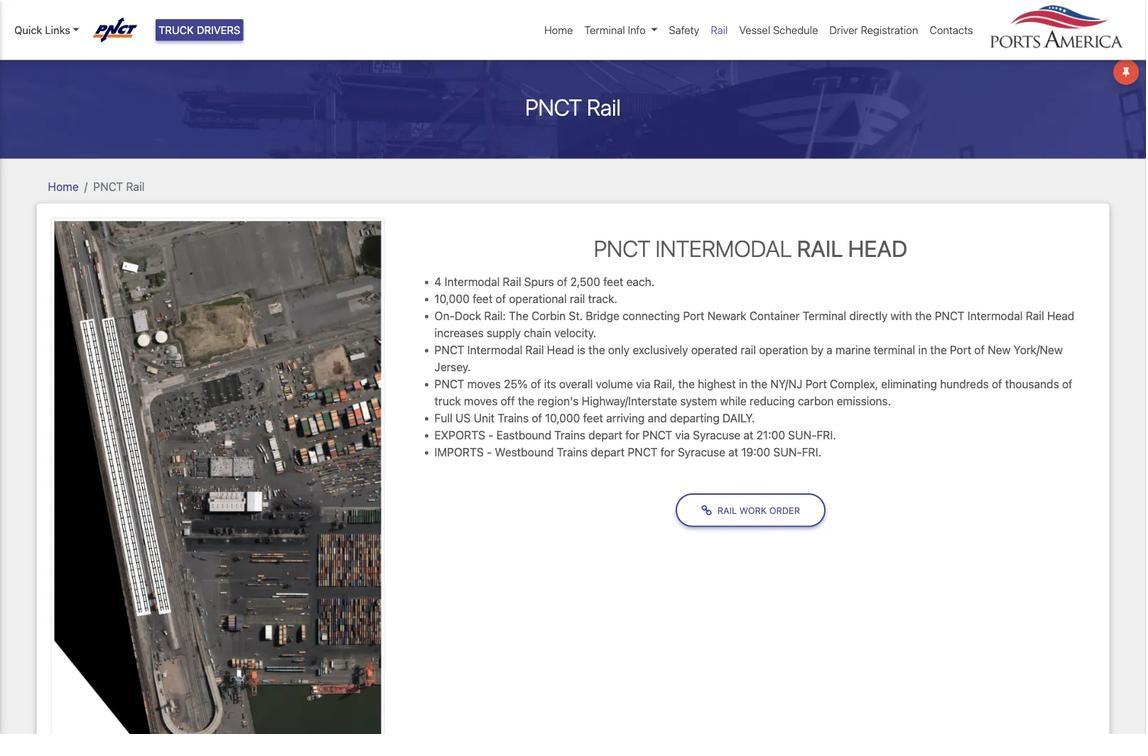 Task type: vqa. For each thing, say whether or not it's contained in the screenshot.
tos web portal
no



Task type: locate. For each thing, give the bounding box(es) containing it.
trains down off
[[498, 412, 529, 425]]

for down and
[[660, 446, 675, 459]]

0 vertical spatial pnct rail
[[525, 93, 621, 120]]

1 horizontal spatial head
[[848, 235, 907, 262]]

rail,
[[654, 378, 675, 391]]

trains right westbound
[[557, 446, 588, 459]]

10,000
[[434, 292, 470, 306], [545, 412, 580, 425]]

trains down region's
[[554, 429, 585, 442]]

of right the hundreds at bottom
[[992, 378, 1002, 391]]

intermodal
[[656, 235, 792, 262], [445, 275, 500, 289], [968, 309, 1023, 323], [467, 344, 522, 357]]

1 vertical spatial trains
[[554, 429, 585, 442]]

1 horizontal spatial in
[[918, 344, 927, 357]]

feet up rail:
[[473, 292, 493, 306]]

0 horizontal spatial feet
[[473, 292, 493, 306]]

terminal up a
[[803, 309, 846, 323]]

rail right operated
[[741, 344, 756, 357]]

in
[[918, 344, 927, 357], [739, 378, 748, 391]]

0 vertical spatial rail
[[570, 292, 585, 306]]

westbound
[[495, 446, 554, 459]]

safety
[[669, 24, 699, 36]]

0 vertical spatial fri.
[[817, 429, 836, 442]]

via left rail,
[[636, 378, 651, 391]]

1 vertical spatial for
[[660, 446, 675, 459]]

at
[[744, 429, 753, 442], [728, 446, 738, 459]]

feet up track.
[[603, 275, 623, 289]]

2 vertical spatial feet
[[583, 412, 603, 425]]

highway/interstate
[[582, 395, 677, 408]]

1 vertical spatial terminal
[[803, 309, 846, 323]]

- right imports
[[487, 446, 492, 459]]

terminal inside terminal info 'link'
[[584, 24, 625, 36]]

pnct intermodal rail head
[[594, 235, 907, 262]]

- down unit
[[488, 429, 493, 442]]

order
[[769, 505, 800, 516]]

terminal left info
[[584, 24, 625, 36]]

emissions.
[[837, 395, 891, 408]]

intermodal up new
[[968, 309, 1023, 323]]

4
[[434, 275, 442, 289]]

rail link
[[705, 16, 733, 44]]

pnct
[[525, 93, 582, 120], [93, 180, 123, 193], [594, 235, 651, 262], [935, 309, 965, 323], [434, 344, 464, 357], [434, 378, 464, 391], [642, 429, 672, 442], [628, 446, 657, 459]]

pnct rail
[[525, 93, 621, 120], [93, 180, 145, 193]]

link image
[[701, 505, 717, 517]]

10,000 down region's
[[545, 412, 580, 425]]

in right terminal
[[918, 344, 927, 357]]

newark
[[707, 309, 746, 323]]

sun- right 21:00
[[788, 429, 817, 442]]

eastbound
[[496, 429, 551, 442]]

operated
[[691, 344, 738, 357]]

1 vertical spatial in
[[739, 378, 748, 391]]

new
[[988, 344, 1011, 357]]

sun-
[[788, 429, 817, 442], [773, 446, 802, 459]]

info
[[628, 24, 646, 36]]

0 vertical spatial port
[[683, 309, 704, 323]]

rail
[[570, 292, 585, 306], [741, 344, 756, 357]]

1 vertical spatial rail
[[741, 344, 756, 357]]

is
[[577, 344, 585, 357]]

1 vertical spatial pnct rail
[[93, 180, 145, 193]]

syracuse
[[693, 429, 741, 442], [678, 446, 725, 459]]

1 horizontal spatial via
[[675, 429, 690, 442]]

1 horizontal spatial pnct rail
[[525, 93, 621, 120]]

marine
[[836, 344, 871, 357]]

feet
[[603, 275, 623, 289], [473, 292, 493, 306], [583, 412, 603, 425]]

1 horizontal spatial port
[[805, 378, 827, 391]]

port up the carbon
[[805, 378, 827, 391]]

at left 19:00
[[728, 446, 738, 459]]

-
[[488, 429, 493, 442], [487, 446, 492, 459]]

2 vertical spatial port
[[805, 378, 827, 391]]

eliminating
[[881, 378, 937, 391]]

for
[[625, 429, 640, 442], [660, 446, 675, 459]]

0 vertical spatial terminal
[[584, 24, 625, 36]]

vessel
[[739, 24, 770, 36]]

2 horizontal spatial port
[[950, 344, 971, 357]]

overall
[[559, 378, 593, 391]]

velocity.
[[554, 326, 596, 340]]

1 vertical spatial home link
[[48, 180, 79, 193]]

dock
[[455, 309, 481, 323]]

port left the 'newark'
[[683, 309, 704, 323]]

0 horizontal spatial via
[[636, 378, 651, 391]]

0 horizontal spatial in
[[739, 378, 748, 391]]

contacts
[[930, 24, 973, 36]]

0 horizontal spatial for
[[625, 429, 640, 442]]

via
[[636, 378, 651, 391], [675, 429, 690, 442]]

rail:
[[484, 309, 506, 323]]

0 vertical spatial home link
[[539, 16, 579, 44]]

0 horizontal spatial head
[[547, 344, 574, 357]]

1 horizontal spatial home link
[[539, 16, 579, 44]]

head
[[848, 235, 907, 262], [1047, 309, 1074, 323], [547, 344, 574, 357]]

moves up unit
[[464, 395, 498, 408]]

the right is
[[588, 344, 605, 357]]

1 vertical spatial head
[[1047, 309, 1074, 323]]

head up the 'york/new'
[[1047, 309, 1074, 323]]

0 vertical spatial via
[[636, 378, 651, 391]]

the up the hundreds at bottom
[[930, 344, 947, 357]]

0 horizontal spatial 10,000
[[434, 292, 470, 306]]

of up rail:
[[496, 292, 506, 306]]

of
[[557, 275, 567, 289], [496, 292, 506, 306], [974, 344, 985, 357], [531, 378, 541, 391], [992, 378, 1002, 391], [1062, 378, 1072, 391], [532, 412, 542, 425]]

1 horizontal spatial at
[[744, 429, 753, 442]]

moves up off
[[467, 378, 501, 391]]

2 horizontal spatial head
[[1047, 309, 1074, 323]]

increases
[[434, 326, 484, 340]]

the right off
[[518, 395, 534, 408]]

home
[[544, 24, 573, 36], [48, 180, 79, 193]]

rail up st.
[[570, 292, 585, 306]]

the
[[915, 309, 932, 323], [588, 344, 605, 357], [930, 344, 947, 357], [678, 378, 695, 391], [751, 378, 767, 391], [518, 395, 534, 408]]

daily.
[[723, 412, 755, 425]]

home link
[[539, 16, 579, 44], [48, 180, 79, 193]]

0 vertical spatial sun-
[[788, 429, 817, 442]]

spurs
[[524, 275, 554, 289]]

fri.
[[817, 429, 836, 442], [802, 446, 821, 459]]

head up the directly
[[848, 235, 907, 262]]

full
[[434, 412, 452, 425]]

port up the hundreds at bottom
[[950, 344, 971, 357]]

0 horizontal spatial home
[[48, 180, 79, 193]]

terminal info link
[[579, 16, 663, 44]]

0 vertical spatial in
[[918, 344, 927, 357]]

via down departing
[[675, 429, 690, 442]]

us
[[455, 412, 471, 425]]

1 horizontal spatial 10,000
[[545, 412, 580, 425]]

0 horizontal spatial terminal
[[584, 24, 625, 36]]

1 horizontal spatial terminal
[[803, 309, 846, 323]]

0 vertical spatial 10,000
[[434, 292, 470, 306]]

sun- down 21:00
[[773, 446, 802, 459]]

feet left arriving
[[583, 412, 603, 425]]

0 horizontal spatial home link
[[48, 180, 79, 193]]

port
[[683, 309, 704, 323], [950, 344, 971, 357], [805, 378, 827, 391]]

rail
[[711, 24, 728, 36], [587, 93, 621, 120], [126, 180, 145, 193], [797, 235, 843, 262], [503, 275, 521, 289], [1026, 309, 1044, 323], [525, 344, 544, 357], [717, 505, 737, 516]]

head left is
[[547, 344, 574, 357]]

0 vertical spatial -
[[488, 429, 493, 442]]

10,000 up on-
[[434, 292, 470, 306]]

for down arriving
[[625, 429, 640, 442]]

with
[[891, 309, 912, 323]]

in up while at the right bottom of the page
[[739, 378, 748, 391]]

depart
[[588, 429, 622, 442], [591, 446, 625, 459]]

of up the eastbound
[[532, 412, 542, 425]]

0 horizontal spatial at
[[728, 446, 738, 459]]

0 vertical spatial feet
[[603, 275, 623, 289]]

trains
[[498, 412, 529, 425], [554, 429, 585, 442], [557, 446, 588, 459]]

rail work order link
[[676, 494, 826, 528]]

drivers
[[197, 24, 240, 36]]

at up 19:00
[[744, 429, 753, 442]]

0 vertical spatial home
[[544, 24, 573, 36]]

departing
[[670, 412, 720, 425]]

1 vertical spatial at
[[728, 446, 738, 459]]

terminal inside 4 intermodal rail spurs of 2,500 feet each. 10,000 feet of operational rail track. on-dock rail:  the corbin st. bridge connecting port newark container terminal directly with the pnct intermodal rail head increases supply chain velocity. pnct intermodal rail head is the only exclusively operated rail operation by a marine terminal in the port of new york/new jersey. pnct moves 25% of its overall volume via rail, the highest in the ny/nj port complex, eliminating hundreds of thousands of truck moves off the region's highway/interstate system while reducing carbon emissions. full us unit trains of 10,000 feet arriving and departing daily. exports - eastbound trains depart for pnct via syracuse at 21:00 sun-fri. imports - westbound trains depart pnct for syracuse at 19:00 sun-fri.
[[803, 309, 846, 323]]

exclusively
[[633, 344, 688, 357]]

1 vertical spatial port
[[950, 344, 971, 357]]

its
[[544, 378, 556, 391]]

2 vertical spatial head
[[547, 344, 574, 357]]

1 vertical spatial via
[[675, 429, 690, 442]]

0 horizontal spatial rail
[[570, 292, 585, 306]]



Task type: describe. For each thing, give the bounding box(es) containing it.
st.
[[569, 309, 583, 323]]

truck drivers
[[158, 24, 240, 36]]

schedule
[[773, 24, 818, 36]]

vessel schedule link
[[733, 16, 824, 44]]

1 vertical spatial syracuse
[[678, 446, 725, 459]]

0 vertical spatial trains
[[498, 412, 529, 425]]

each.
[[626, 275, 654, 289]]

21:00
[[756, 429, 785, 442]]

1 horizontal spatial feet
[[583, 412, 603, 425]]

1 vertical spatial depart
[[591, 446, 625, 459]]

chain
[[524, 326, 551, 340]]

1 horizontal spatial rail
[[741, 344, 756, 357]]

0 vertical spatial at
[[744, 429, 753, 442]]

0 vertical spatial head
[[848, 235, 907, 262]]

complex,
[[830, 378, 878, 391]]

vessel schedule
[[739, 24, 818, 36]]

reducing
[[750, 395, 795, 408]]

intermodal up the 'newark'
[[656, 235, 792, 262]]

registration
[[861, 24, 918, 36]]

region's
[[537, 395, 579, 408]]

2 vertical spatial trains
[[557, 446, 588, 459]]

corbin
[[531, 309, 566, 323]]

carbon
[[798, 395, 834, 408]]

0 vertical spatial for
[[625, 429, 640, 442]]

on-
[[434, 309, 455, 323]]

off
[[501, 395, 515, 408]]

the right the with
[[915, 309, 932, 323]]

of left its at the left of page
[[531, 378, 541, 391]]

quick links link
[[14, 22, 79, 38]]

of left new
[[974, 344, 985, 357]]

driver registration
[[829, 24, 918, 36]]

only
[[608, 344, 630, 357]]

1 vertical spatial fri.
[[802, 446, 821, 459]]

0 vertical spatial syracuse
[[693, 429, 741, 442]]

while
[[720, 395, 747, 408]]

ny/nj
[[770, 378, 802, 391]]

1 vertical spatial feet
[[473, 292, 493, 306]]

driver registration link
[[824, 16, 924, 44]]

intermodal right 4
[[445, 275, 500, 289]]

1 vertical spatial sun-
[[773, 446, 802, 459]]

2 horizontal spatial feet
[[603, 275, 623, 289]]

truck
[[158, 24, 194, 36]]

highest
[[698, 378, 736, 391]]

rail image
[[51, 218, 385, 735]]

container
[[749, 309, 800, 323]]

0 horizontal spatial pnct rail
[[93, 180, 145, 193]]

jersey.
[[434, 361, 471, 374]]

supply
[[487, 326, 521, 340]]

york/new
[[1014, 344, 1063, 357]]

truck drivers link
[[156, 19, 243, 41]]

track.
[[588, 292, 617, 306]]

1 vertical spatial 10,000
[[545, 412, 580, 425]]

operational
[[509, 292, 567, 306]]

thousands
[[1005, 378, 1059, 391]]

25%
[[504, 378, 528, 391]]

0 vertical spatial depart
[[588, 429, 622, 442]]

rail work order
[[717, 505, 800, 516]]

driver
[[829, 24, 858, 36]]

4 intermodal rail spurs of 2,500 feet each. 10,000 feet of operational rail track. on-dock rail:  the corbin st. bridge connecting port newark container terminal directly with the pnct intermodal rail head increases supply chain velocity. pnct intermodal rail head is the only exclusively operated rail operation by a marine terminal in the port of new york/new jersey. pnct moves 25% of its overall volume via rail, the highest in the ny/nj port complex, eliminating hundreds of thousands of truck moves off the region's highway/interstate system while reducing carbon emissions. full us unit trains of 10,000 feet arriving and departing daily. exports - eastbound trains depart for pnct via syracuse at 21:00 sun-fri. imports - westbound trains depart pnct for syracuse at 19:00 sun-fri.
[[434, 275, 1074, 459]]

arriving
[[606, 412, 645, 425]]

1 vertical spatial -
[[487, 446, 492, 459]]

unit
[[474, 412, 495, 425]]

imports
[[434, 446, 484, 459]]

of right thousands
[[1062, 378, 1072, 391]]

quick links
[[14, 24, 70, 36]]

system
[[680, 395, 717, 408]]

intermodal down supply
[[467, 344, 522, 357]]

contacts link
[[924, 16, 979, 44]]

connecting
[[622, 309, 680, 323]]

of right spurs
[[557, 275, 567, 289]]

19:00
[[741, 446, 770, 459]]

volume
[[596, 378, 633, 391]]

1 horizontal spatial home
[[544, 24, 573, 36]]

1 horizontal spatial for
[[660, 446, 675, 459]]

bridge
[[586, 309, 619, 323]]

operation
[[759, 344, 808, 357]]

the up reducing
[[751, 378, 767, 391]]

directly
[[849, 309, 888, 323]]

safety link
[[663, 16, 705, 44]]

work
[[739, 505, 767, 516]]

truck
[[434, 395, 461, 408]]

links
[[45, 24, 70, 36]]

the up "system"
[[678, 378, 695, 391]]

0 vertical spatial moves
[[467, 378, 501, 391]]

1 vertical spatial moves
[[464, 395, 498, 408]]

terminal info
[[584, 24, 646, 36]]

0 horizontal spatial port
[[683, 309, 704, 323]]

2,500
[[570, 275, 600, 289]]

by
[[811, 344, 824, 357]]

exports
[[434, 429, 485, 442]]

1 vertical spatial home
[[48, 180, 79, 193]]

and
[[648, 412, 667, 425]]

quick
[[14, 24, 42, 36]]

the
[[509, 309, 529, 323]]

terminal
[[874, 344, 915, 357]]

a
[[826, 344, 833, 357]]

hundreds
[[940, 378, 989, 391]]



